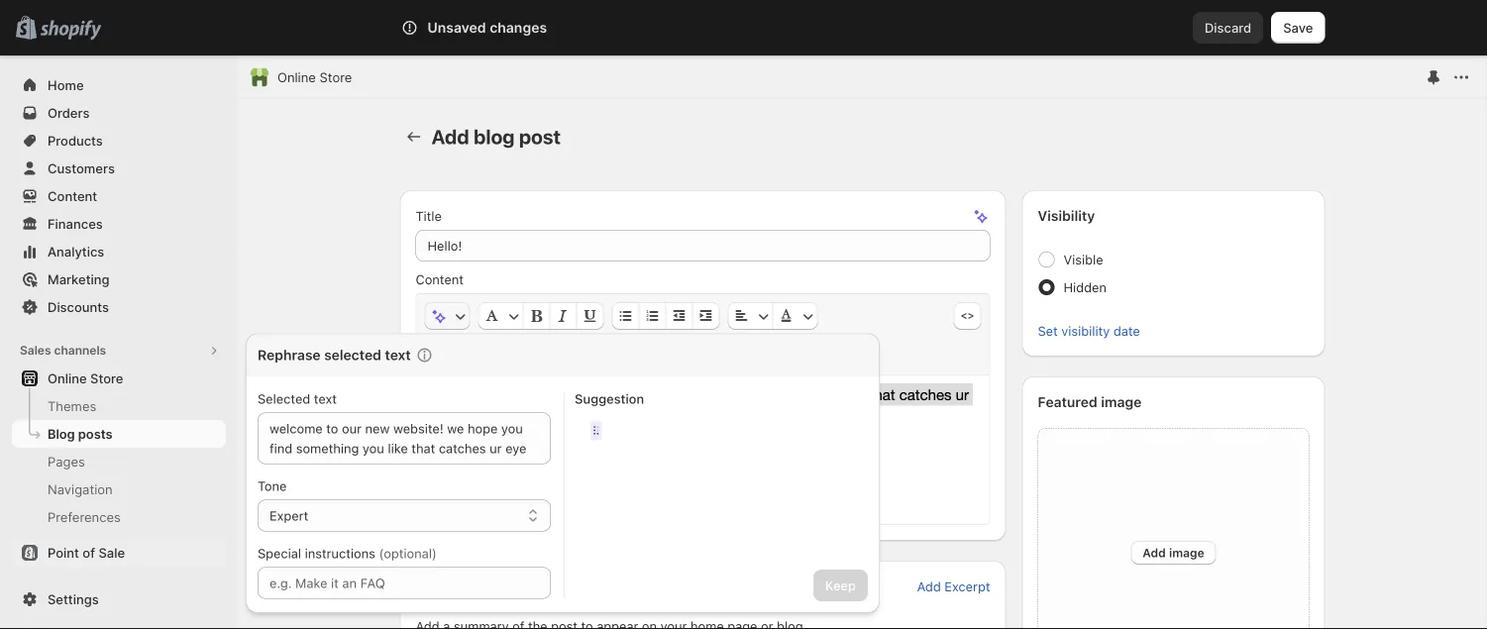 Task type: describe. For each thing, give the bounding box(es) containing it.
sales channels
[[20, 343, 106, 358]]

1 horizontal spatial online store link
[[277, 67, 352, 87]]

save
[[1284, 20, 1314, 35]]

of
[[83, 545, 95, 560]]

navigation link
[[12, 476, 226, 503]]

shopify image
[[40, 20, 101, 40]]

analytics link
[[12, 238, 226, 266]]

settings link
[[12, 586, 226, 613]]

changes
[[490, 19, 547, 36]]

unsaved changes
[[428, 19, 547, 36]]

marketing
[[48, 272, 110, 287]]

orders
[[48, 105, 90, 120]]

preferences link
[[12, 503, 226, 531]]

products
[[48, 133, 103, 148]]

discounts link
[[12, 293, 226, 321]]

posts
[[78, 426, 113, 442]]

pages
[[48, 454, 85, 469]]

1 vertical spatial store
[[90, 371, 123, 386]]

discard
[[1205, 20, 1252, 35]]

blog
[[48, 426, 75, 442]]

settings
[[48, 592, 99, 607]]

products link
[[12, 127, 226, 155]]

preferences
[[48, 509, 121, 525]]

sales
[[20, 343, 51, 358]]

point
[[48, 545, 79, 560]]

analytics
[[48, 244, 104, 259]]

content link
[[12, 182, 226, 210]]

0 horizontal spatial online store
[[48, 371, 123, 386]]

home
[[48, 77, 84, 93]]

themes
[[48, 398, 96, 414]]

point of sale button
[[0, 539, 238, 567]]

search button
[[456, 12, 1031, 44]]

point of sale
[[48, 545, 125, 560]]

0 vertical spatial online
[[277, 69, 316, 85]]

home link
[[12, 71, 226, 99]]

point of sale link
[[12, 539, 226, 567]]

1 horizontal spatial store
[[320, 69, 352, 85]]

blog posts
[[48, 426, 113, 442]]



Task type: locate. For each thing, give the bounding box(es) containing it.
pages link
[[12, 448, 226, 476]]

save button
[[1272, 12, 1326, 44]]

online store right online store icon
[[277, 69, 352, 85]]

online store link right online store icon
[[277, 67, 352, 87]]

online store link down channels
[[12, 365, 226, 392]]

0 horizontal spatial online store link
[[12, 365, 226, 392]]

content
[[48, 188, 97, 204]]

store
[[320, 69, 352, 85], [90, 371, 123, 386]]

unsaved
[[428, 19, 486, 36]]

1 vertical spatial online store
[[48, 371, 123, 386]]

customers
[[48, 161, 115, 176]]

sale
[[99, 545, 125, 560]]

apps
[[20, 589, 50, 604]]

sales channels button
[[12, 337, 226, 365]]

0 vertical spatial online store
[[277, 69, 352, 85]]

1 horizontal spatial online
[[277, 69, 316, 85]]

channels
[[54, 343, 106, 358]]

online store down channels
[[48, 371, 123, 386]]

navigation
[[48, 482, 113, 497]]

discard button
[[1193, 12, 1264, 44]]

1 vertical spatial online store link
[[12, 365, 226, 392]]

store right online store icon
[[320, 69, 352, 85]]

blog posts link
[[12, 420, 226, 448]]

0 vertical spatial store
[[320, 69, 352, 85]]

0 vertical spatial online store link
[[277, 67, 352, 87]]

search
[[489, 20, 531, 35]]

themes link
[[12, 392, 226, 420]]

online
[[277, 69, 316, 85], [48, 371, 87, 386]]

1 horizontal spatial online store
[[277, 69, 352, 85]]

finances link
[[12, 210, 226, 238]]

online store image
[[250, 67, 270, 87]]

online store link
[[277, 67, 352, 87], [12, 365, 226, 392]]

online down sales channels
[[48, 371, 87, 386]]

orders link
[[12, 99, 226, 127]]

customers link
[[12, 155, 226, 182]]

online right online store icon
[[277, 69, 316, 85]]

apps button
[[12, 583, 226, 610]]

marketing link
[[12, 266, 226, 293]]

0 horizontal spatial store
[[90, 371, 123, 386]]

store down sales channels button
[[90, 371, 123, 386]]

1 vertical spatial online
[[48, 371, 87, 386]]

online store
[[277, 69, 352, 85], [48, 371, 123, 386]]

0 horizontal spatial online
[[48, 371, 87, 386]]

discounts
[[48, 299, 109, 315]]

finances
[[48, 216, 103, 231]]



Task type: vqa. For each thing, say whether or not it's contained in the screenshot.
top Store
yes



